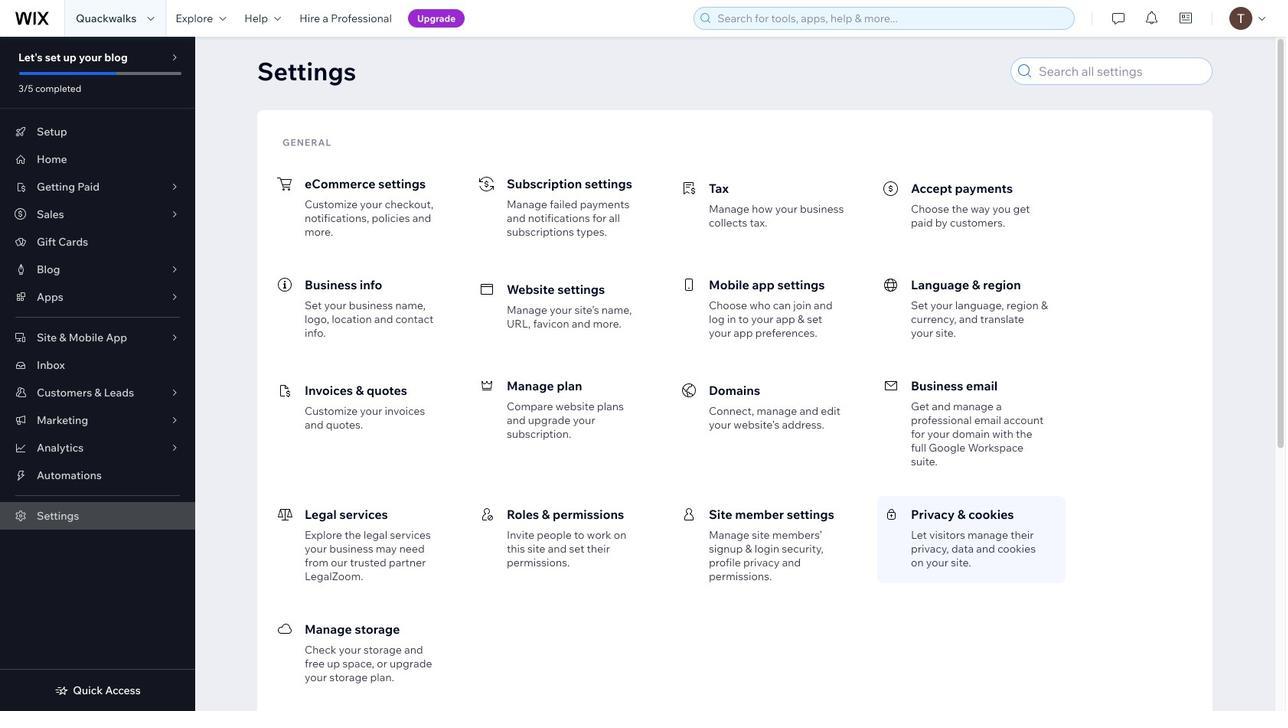 Task type: describe. For each thing, give the bounding box(es) containing it.
Search all settings field
[[1035, 58, 1208, 84]]

Search for tools, apps, help & more... field
[[713, 8, 1070, 29]]



Task type: vqa. For each thing, say whether or not it's contained in the screenshot.
SEARCH FOR TOOLS, APPS, HELP & MORE... FIELD
yes



Task type: locate. For each thing, give the bounding box(es) containing it.
general-section element
[[271, 152, 1200, 699]]

sidebar element
[[0, 37, 195, 712]]



